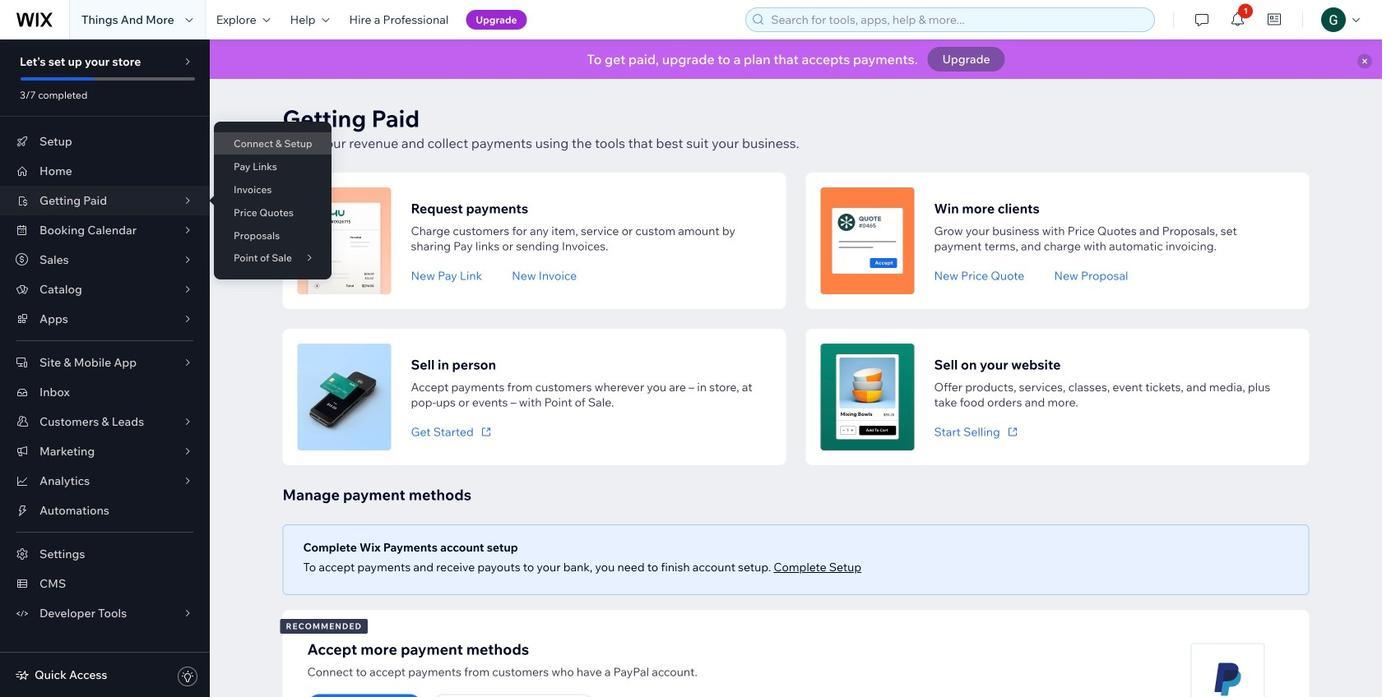 Task type: locate. For each thing, give the bounding box(es) containing it.
alert
[[210, 39, 1382, 79]]

sidebar element
[[0, 39, 210, 698]]



Task type: describe. For each thing, give the bounding box(es) containing it.
Search for tools, apps, help & more... field
[[766, 8, 1149, 31]]



Task type: vqa. For each thing, say whether or not it's contained in the screenshot.
bottom info tooltip icon
no



